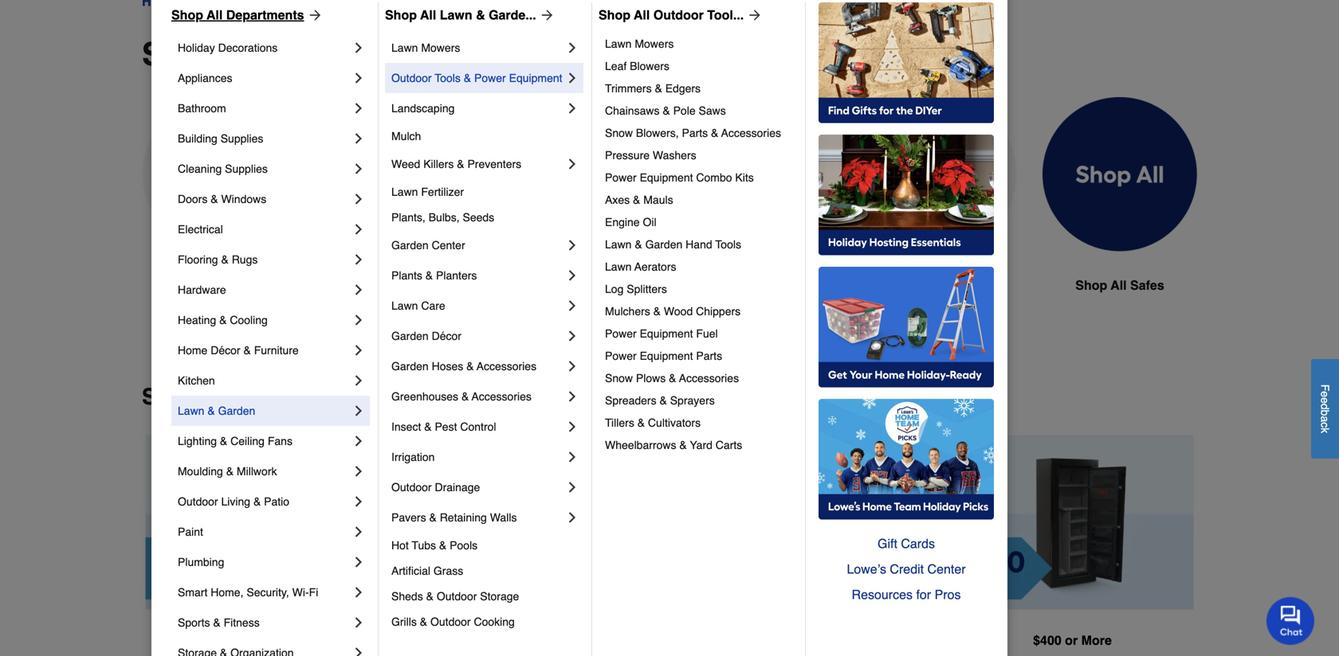 Task type: locate. For each thing, give the bounding box(es) containing it.
1 horizontal spatial home
[[543, 278, 578, 293]]

retaining
[[440, 512, 487, 525]]

chevron right image for cleaning supplies
[[351, 161, 367, 177]]

shop inside the shop all departments link
[[171, 8, 203, 22]]

file safes
[[910, 278, 970, 293]]

power up the axes
[[605, 171, 637, 184]]

1 vertical spatial parts
[[696, 350, 722, 363]]

e up the d in the right of the page
[[1319, 391, 1332, 398]]

tools right hand
[[715, 238, 741, 251]]

lawn down "engine"
[[605, 238, 632, 251]]

combo
[[696, 171, 732, 184]]

gun safes link
[[322, 97, 477, 334]]

shop all safes
[[1076, 278, 1164, 293]]

& right hoses
[[466, 360, 474, 373]]

& left ceiling
[[220, 435, 227, 448]]

garden up "lighting & ceiling fans"
[[218, 405, 255, 418]]

or
[[256, 634, 269, 648]]

supplies for building supplies
[[221, 132, 263, 145]]

0 vertical spatial décor
[[432, 330, 461, 343]]

1 lawn mowers link from the left
[[391, 33, 564, 63]]

home up kitchen
[[178, 344, 208, 357]]

lawn down gun safes
[[391, 300, 418, 312]]

pressure washers
[[605, 149, 696, 162]]

moulding & millwork link
[[178, 457, 351, 487]]

1 horizontal spatial shop
[[1076, 278, 1107, 293]]

greenhouses & accessories link
[[391, 382, 564, 412]]

log splitters link
[[605, 278, 794, 301]]

chevron right image for irrigation
[[564, 450, 580, 466]]

all for lawn
[[420, 8, 436, 22]]

accessories down the power equipment parts link
[[679, 372, 739, 385]]

arrow right image up holiday decorations link at the top
[[304, 7, 323, 23]]

pavers
[[391, 512, 426, 525]]

shop for shop all lawn & garde...
[[385, 8, 417, 22]]

equipment down power equipment fuel
[[640, 350, 693, 363]]

lawn up leaf
[[605, 37, 632, 50]]

log splitters
[[605, 283, 667, 296]]

arrow right image inside the shop all departments link
[[304, 7, 323, 23]]

chevron right image for sports & fitness
[[351, 615, 367, 631]]

& inside the weed killers & preventers link
[[457, 158, 464, 171]]

holiday decorations link
[[178, 33, 351, 63]]

lawn up plants,
[[391, 186, 418, 198]]

2 arrow right image from the left
[[744, 7, 763, 23]]

décor for departments
[[211, 344, 240, 357]]

& right sports
[[213, 617, 221, 630]]

lawn mowers up the 'leaf blowers' at the top left
[[605, 37, 674, 50]]

& left millwork
[[226, 466, 234, 478]]

tools up "landscaping"
[[435, 72, 461, 84]]

0 horizontal spatial center
[[432, 239, 465, 252]]

& right tillers
[[637, 417, 645, 430]]

1 vertical spatial snow
[[605, 372, 633, 385]]

garden center
[[391, 239, 465, 252]]

$400
[[811, 634, 839, 649]]

& inside shop all lawn & garde... link
[[476, 8, 485, 22]]

0 horizontal spatial mowers
[[421, 41, 460, 54]]

lawn mowers link down the shop all outdoor tool... link
[[605, 33, 794, 55]]

saws
[[699, 104, 726, 117]]

& left pest on the bottom
[[424, 421, 432, 434]]

center down bulbs,
[[432, 239, 465, 252]]

power up landscaping link
[[474, 72, 506, 84]]

doors & windows link
[[178, 184, 351, 214]]

garden inside 'link'
[[391, 360, 429, 373]]

lawn for lawn & garden link
[[178, 405, 204, 418]]

shop inside shop all lawn & garde... link
[[385, 8, 417, 22]]

chevron right image for hardware
[[351, 282, 367, 298]]

& right tubs
[[439, 540, 447, 552]]

& left furniture
[[244, 344, 251, 357]]

& left wood
[[653, 305, 661, 318]]

1 horizontal spatial décor
[[432, 330, 461, 343]]

accessories
[[721, 127, 781, 139], [477, 360, 537, 373], [679, 372, 739, 385], [472, 391, 532, 403]]

holiday hosting essentials. image
[[819, 135, 994, 256]]

chevron right image for home décor & furniture
[[351, 343, 367, 359]]

accessories up control
[[472, 391, 532, 403]]

smart home, security, wi-fi
[[178, 587, 318, 599]]

equipment for power equipment parts
[[640, 350, 693, 363]]

mowers down "shop all lawn & garde..."
[[421, 41, 460, 54]]

& inside flooring & rugs link
[[221, 253, 229, 266]]

lawn for the lawn & garden hand tools link
[[605, 238, 632, 251]]

lawn up "landscaping"
[[391, 41, 418, 54]]

$200 to $400. image
[[682, 436, 925, 611]]

e up b
[[1319, 398, 1332, 404]]

log
[[605, 283, 624, 296]]

arrow right image for shop all outdoor tool...
[[744, 7, 763, 23]]

shop for shop all safes
[[1076, 278, 1107, 293]]

2 snow from the top
[[605, 372, 633, 385]]

chevron right image for doors & windows
[[351, 191, 367, 207]]

1 horizontal spatial shop
[[385, 8, 417, 22]]

power for power equipment parts
[[605, 350, 637, 363]]

2 shop from the left
[[385, 8, 417, 22]]

0 vertical spatial tools
[[435, 72, 461, 84]]

get your home holiday-ready. image
[[819, 267, 994, 388]]

chevron right image for moulding & millwork
[[351, 464, 367, 480]]

lawn
[[440, 8, 472, 22], [605, 37, 632, 50], [391, 41, 418, 54], [391, 186, 418, 198], [605, 238, 632, 251], [605, 261, 632, 273], [391, 300, 418, 312], [178, 405, 204, 418]]

parts down the fuel
[[696, 350, 722, 363]]

1 vertical spatial home
[[178, 344, 208, 357]]

lawn aerators link
[[605, 256, 794, 278]]

& up lawn aerators
[[635, 238, 642, 251]]

lawn mowers
[[605, 37, 674, 50], [391, 41, 460, 54]]

1 vertical spatial tools
[[715, 238, 741, 251]]

ceiling
[[230, 435, 265, 448]]

lighting & ceiling fans
[[178, 435, 293, 448]]

shop all safes link
[[1043, 97, 1197, 334]]

cleaning supplies
[[178, 163, 268, 175]]

& up chainsaws & pole saws
[[655, 82, 662, 95]]

0 vertical spatial home
[[543, 278, 578, 293]]

& right the axes
[[633, 194, 640, 206]]

tool...
[[707, 8, 744, 22]]

& left rugs
[[221, 253, 229, 266]]

& up lighting
[[208, 405, 215, 418]]

1 horizontal spatial tools
[[715, 238, 741, 251]]

find gifts for the diyer. image
[[819, 2, 994, 124]]

$99 or less
[[232, 634, 302, 648]]

décor for lawn
[[432, 330, 461, 343]]

1 horizontal spatial center
[[927, 562, 966, 577]]

& down garden hoses & accessories
[[461, 391, 469, 403]]

2 lawn mowers link from the left
[[605, 33, 794, 55]]

snow up pressure
[[605, 127, 633, 139]]

outdoor drainage link
[[391, 473, 564, 503]]

0 vertical spatial shop
[[1076, 278, 1107, 293]]

outdoor drainage
[[391, 481, 480, 494]]

equipment for power equipment combo kits
[[640, 171, 693, 184]]

snow up the spreaders
[[605, 372, 633, 385]]

chevron right image for kitchen
[[351, 373, 367, 389]]

flooring
[[178, 253, 218, 266]]

power up plows
[[605, 350, 637, 363]]

power for power equipment fuel
[[605, 328, 637, 340]]

outdoor down the moulding
[[178, 496, 218, 509]]

2 horizontal spatial shop
[[599, 8, 631, 22]]

outdoor down irrigation
[[391, 481, 432, 494]]

blowers
[[630, 60, 670, 73]]

shop for shop safes by price
[[142, 385, 198, 410]]

& down snow plows & accessories
[[660, 395, 667, 407]]

1 horizontal spatial arrow right image
[[744, 7, 763, 23]]

a black sentrysafe home safe with the door ajar. image
[[502, 97, 657, 251]]

engine oil link
[[605, 211, 794, 234]]

garde...
[[489, 8, 536, 22]]

garden for garden hoses & accessories
[[391, 360, 429, 373]]

0 horizontal spatial décor
[[211, 344, 240, 357]]

leaf blowers link
[[605, 55, 794, 77]]

1 horizontal spatial lawn mowers
[[605, 37, 674, 50]]

arrow right image up leaf blowers link
[[744, 7, 763, 23]]

lowe's home team holiday picks. image
[[819, 399, 994, 521]]

0 vertical spatial supplies
[[221, 132, 263, 145]]

all for safes
[[1111, 278, 1127, 293]]

credit
[[890, 562, 924, 577]]

1 shop from the left
[[171, 8, 203, 22]]

arrow right image inside the shop all outdoor tool... link
[[744, 7, 763, 23]]

supplies up cleaning supplies
[[221, 132, 263, 145]]

arrow right image
[[304, 7, 323, 23], [744, 7, 763, 23]]

& left garde...
[[476, 8, 485, 22]]

1 vertical spatial décor
[[211, 344, 240, 357]]

center inside garden center link
[[432, 239, 465, 252]]

garden up 'greenhouses'
[[391, 360, 429, 373]]

0 horizontal spatial tools
[[435, 72, 461, 84]]

hot tubs & pools
[[391, 540, 478, 552]]

& inside moulding & millwork 'link'
[[226, 466, 234, 478]]

walls
[[490, 512, 517, 525]]

center inside the lowe's credit center link
[[927, 562, 966, 577]]

lawn down kitchen
[[178, 405, 204, 418]]

chevron right image for plumbing
[[351, 555, 367, 571]]

2 e from the top
[[1319, 398, 1332, 404]]

chevron right image for greenhouses & accessories
[[564, 389, 580, 405]]

outdoor down sheds & outdoor storage
[[430, 616, 471, 629]]

power equipment parts
[[605, 350, 722, 363]]

equipment up mauls
[[640, 171, 693, 184]]

snow plows & accessories
[[605, 372, 739, 385]]

center up pros
[[927, 562, 966, 577]]

pest
[[435, 421, 457, 434]]

0 horizontal spatial shop
[[142, 385, 198, 410]]

1 vertical spatial supplies
[[225, 163, 268, 175]]

0 vertical spatial center
[[432, 239, 465, 252]]

chevron right image for plants & planters
[[564, 268, 580, 284]]

& right doors
[[211, 193, 218, 206]]

0 vertical spatial snow
[[605, 127, 633, 139]]

supplies up 'windows'
[[225, 163, 268, 175]]

shop
[[1076, 278, 1107, 293], [142, 385, 198, 410]]

0 horizontal spatial shop
[[171, 8, 203, 22]]

& right pavers
[[429, 512, 437, 525]]

garden for garden center
[[391, 239, 429, 252]]

chevron right image for weed killers & preventers
[[564, 156, 580, 172]]

lawn mowers down "shop all lawn & garde..."
[[391, 41, 460, 54]]

mowers for first lawn mowers link from right
[[635, 37, 674, 50]]

outdoor living & patio link
[[178, 487, 351, 517]]

snow
[[605, 127, 633, 139], [605, 372, 633, 385]]

k
[[1319, 428, 1332, 434]]

chevron right image for paint
[[351, 525, 367, 540]]

lawn mowers link up outdoor tools & power equipment
[[391, 33, 564, 63]]

b
[[1319, 410, 1332, 416]]

& right 'plants'
[[426, 269, 433, 282]]

safes for shop safes by price
[[204, 385, 263, 410]]

0 vertical spatial parts
[[682, 127, 708, 139]]

accessories inside 'link'
[[477, 360, 537, 373]]

& right plows
[[669, 372, 676, 385]]

& right "sheds"
[[426, 591, 434, 603]]

& up landscaping link
[[464, 72, 471, 84]]

shop
[[171, 8, 203, 22], [385, 8, 417, 22], [599, 8, 631, 22]]

irrigation link
[[391, 442, 564, 473]]

chevron right image for heating & cooling
[[351, 312, 367, 328]]

3 shop from the left
[[599, 8, 631, 22]]

& inside heating & cooling link
[[219, 314, 227, 327]]

0 horizontal spatial lawn mowers
[[391, 41, 460, 54]]

1 arrow right image from the left
[[304, 7, 323, 23]]

snow plows & accessories link
[[605, 367, 794, 390]]

0 horizontal spatial arrow right image
[[304, 7, 323, 23]]

hoses
[[432, 360, 463, 373]]

lawn for 'lawn aerators' link
[[605, 261, 632, 273]]

chat invite button image
[[1267, 597, 1315, 646]]

insect
[[391, 421, 421, 434]]

décor up hoses
[[432, 330, 461, 343]]

appliances link
[[178, 63, 351, 93]]

lawn up log
[[605, 261, 632, 273]]

shop all outdoor tool... link
[[599, 6, 763, 25]]

garden
[[645, 238, 683, 251], [391, 239, 429, 252], [391, 330, 429, 343], [391, 360, 429, 373], [218, 405, 255, 418]]

paint link
[[178, 517, 351, 548]]

outdoor up "landscaping"
[[391, 72, 432, 84]]

& left the yard
[[679, 439, 687, 452]]

home left log
[[543, 278, 578, 293]]

equipment up power equipment parts
[[640, 328, 693, 340]]

chevron right image
[[351, 40, 367, 56], [564, 70, 580, 86], [564, 156, 580, 172], [351, 161, 367, 177], [351, 191, 367, 207], [351, 222, 367, 238], [564, 238, 580, 253], [351, 252, 367, 268], [564, 268, 580, 284], [564, 328, 580, 344], [351, 343, 367, 359], [564, 359, 580, 375], [351, 373, 367, 389], [564, 419, 580, 435], [351, 464, 367, 480], [564, 480, 580, 496], [351, 525, 367, 540], [351, 555, 367, 571], [351, 585, 367, 601]]

mowers up blowers
[[635, 37, 674, 50]]

& left pole
[[663, 104, 670, 117]]

1 snow from the top
[[605, 127, 633, 139]]

safes for fireproof safes
[[232, 278, 266, 293]]

chevron right image for electrical
[[351, 222, 367, 238]]

& inside insect & pest control link
[[424, 421, 432, 434]]

& right killers
[[457, 158, 464, 171]]

accessories up "greenhouses & accessories" 'link'
[[477, 360, 537, 373]]

chevron right image for smart home, security, wi-fi
[[351, 585, 367, 601]]

plants, bulbs, seeds
[[391, 211, 494, 224]]

home inside home safes link
[[543, 278, 578, 293]]

& inside tillers & cultivators link
[[637, 417, 645, 430]]

garden down plants,
[[391, 239, 429, 252]]

mauls
[[643, 194, 673, 206]]

home décor & furniture
[[178, 344, 299, 357]]

garden décor link
[[391, 321, 564, 352]]

1 horizontal spatial mowers
[[635, 37, 674, 50]]

parts down the chainsaws & pole saws link
[[682, 127, 708, 139]]

fireproof safes link
[[142, 97, 297, 334]]

chevron right image for flooring & rugs
[[351, 252, 367, 268]]

sports & fitness link
[[178, 608, 351, 639]]

garden hoses & accessories link
[[391, 352, 564, 382]]

& left patio
[[253, 496, 261, 509]]

& inside plants & planters link
[[426, 269, 433, 282]]

garden down lawn care on the top left of page
[[391, 330, 429, 343]]

supplies inside cleaning supplies link
[[225, 163, 268, 175]]

décor down heating & cooling
[[211, 344, 240, 357]]

power equipment parts link
[[605, 345, 794, 367]]

equipment for power equipment fuel
[[640, 328, 693, 340]]

chevron right image
[[564, 40, 580, 56], [351, 70, 367, 86], [351, 100, 367, 116], [564, 100, 580, 116], [351, 131, 367, 147], [351, 282, 367, 298], [564, 298, 580, 314], [351, 312, 367, 328], [564, 389, 580, 405], [351, 403, 367, 419], [351, 434, 367, 450], [564, 450, 580, 466], [351, 494, 367, 510], [564, 510, 580, 526], [351, 615, 367, 631], [351, 646, 367, 657]]

& down saws
[[711, 127, 719, 139]]

flooring & rugs link
[[178, 245, 351, 275]]

safes for gun safes
[[397, 278, 431, 293]]

furniture
[[254, 344, 299, 357]]

kitchen link
[[178, 366, 351, 396]]

by
[[270, 385, 296, 410]]

outdoor up grills & outdoor cooking
[[437, 591, 477, 603]]

chevron right image for lawn & garden
[[351, 403, 367, 419]]

patio
[[264, 496, 289, 509]]

décor
[[432, 330, 461, 343], [211, 344, 240, 357]]

supplies inside building supplies link
[[221, 132, 263, 145]]

lawn mowers link
[[391, 33, 564, 63], [605, 33, 794, 55]]

chevron right image for lighting & ceiling fans
[[351, 434, 367, 450]]

power down the mulchers
[[605, 328, 637, 340]]

& inside the lawn & garden hand tools link
[[635, 238, 642, 251]]

doors
[[178, 193, 208, 206]]

shop safes by price
[[142, 385, 356, 410]]

shop inside the shop all outdoor tool... link
[[599, 8, 631, 22]]

fitness
[[224, 617, 260, 630]]

chevron right image for lawn mowers
[[564, 40, 580, 56]]

0 horizontal spatial home
[[178, 344, 208, 357]]

1 vertical spatial center
[[927, 562, 966, 577]]

control
[[460, 421, 496, 434]]

equipment down arrow right image
[[509, 72, 562, 84]]

& left cooling
[[219, 314, 227, 327]]

shop for shop all outdoor tool...
[[599, 8, 631, 22]]

mowers for first lawn mowers link from the left
[[421, 41, 460, 54]]

wheelbarrows
[[605, 439, 676, 452]]

greenhouses & accessories
[[391, 391, 532, 403]]

kits
[[735, 171, 754, 184]]

& right "grills"
[[420, 616, 427, 629]]

& inside pavers & retaining walls link
[[429, 512, 437, 525]]

0 horizontal spatial lawn mowers link
[[391, 33, 564, 63]]

1 vertical spatial shop
[[142, 385, 198, 410]]

& inside the chainsaws & pole saws link
[[663, 104, 670, 117]]

& inside 'garden hoses & accessories' 'link'
[[466, 360, 474, 373]]

1 horizontal spatial lawn mowers link
[[605, 33, 794, 55]]



Task type: describe. For each thing, give the bounding box(es) containing it.
lawn for lawn fertilizer link
[[391, 186, 418, 198]]

tillers
[[605, 417, 634, 430]]

appliances
[[178, 72, 232, 84]]

& inside hot tubs & pools link
[[439, 540, 447, 552]]

lawn mowers for first lawn mowers link from the left
[[391, 41, 460, 54]]

home for home safes
[[543, 278, 578, 293]]

a black sentrysafe fireproof safe. image
[[142, 97, 297, 251]]

& inside lawn & garden link
[[208, 405, 215, 418]]

kitchen
[[178, 375, 215, 387]]

more
[[1081, 634, 1112, 648]]

outdoor tools & power equipment link
[[391, 63, 564, 93]]

chevron right image for garden hoses & accessories
[[564, 359, 580, 375]]

chevron right image for garden décor
[[564, 328, 580, 344]]

home for home décor & furniture
[[178, 344, 208, 357]]

& inside axes & mauls link
[[633, 194, 640, 206]]

spreaders
[[605, 395, 657, 407]]

moulding & millwork
[[178, 466, 277, 478]]

chevron right image for outdoor living & patio
[[351, 494, 367, 510]]

$400 or more
[[1033, 634, 1112, 648]]

supplies for cleaning supplies
[[225, 163, 268, 175]]

& inside spreaders & sprayers link
[[660, 395, 667, 407]]

pools
[[450, 540, 478, 552]]

splitters
[[627, 283, 667, 296]]

& inside grills & outdoor cooking link
[[420, 616, 427, 629]]

yard
[[690, 439, 713, 452]]

a black sentrysafe file safe with a key in the lock and the lid ajar. image
[[863, 97, 1017, 251]]

chevron right image for outdoor tools & power equipment
[[564, 70, 580, 86]]

1 e from the top
[[1319, 391, 1332, 398]]

hand
[[686, 238, 712, 251]]

pros
[[935, 588, 961, 603]]

lighting
[[178, 435, 217, 448]]

outdoor left tool...
[[653, 8, 704, 22]]

lawn mowers for first lawn mowers link from right
[[605, 37, 674, 50]]

$99 or less. image
[[145, 436, 388, 611]]

trimmers
[[605, 82, 652, 95]]

& inside sheds & outdoor storage link
[[426, 591, 434, 603]]

home safes link
[[502, 97, 657, 334]]

chevron right image for landscaping
[[564, 100, 580, 116]]

gift cards
[[878, 537, 935, 552]]

rugs
[[232, 253, 258, 266]]

a tall black sports afield gun safe. image
[[322, 97, 477, 252]]

decorations
[[218, 41, 278, 54]]

mulch link
[[391, 124, 580, 149]]

lawn aerators
[[605, 261, 676, 273]]

resources for pros link
[[819, 583, 994, 608]]

& inside "greenhouses & accessories" 'link'
[[461, 391, 469, 403]]

lawn for lawn care link
[[391, 300, 418, 312]]

chevron right image for bathroom
[[351, 100, 367, 116]]

& inside the home décor & furniture link
[[244, 344, 251, 357]]

oil
[[643, 216, 657, 229]]

greenhouses
[[391, 391, 458, 403]]

lawn fertilizer
[[391, 186, 464, 198]]

garden up the aerators
[[645, 238, 683, 251]]

windows
[[221, 193, 266, 206]]

c
[[1319, 423, 1332, 428]]

lighting & ceiling fans link
[[178, 426, 351, 457]]

file safes link
[[863, 97, 1017, 334]]

& inside outdoor tools & power equipment link
[[464, 72, 471, 84]]

doors & windows
[[178, 193, 266, 206]]

cleaning supplies link
[[178, 154, 351, 184]]

& inside lighting & ceiling fans 'link'
[[220, 435, 227, 448]]

blowers,
[[636, 127, 679, 139]]

cooking
[[474, 616, 515, 629]]

fertilizer
[[421, 186, 464, 198]]

grills & outdoor cooking link
[[391, 610, 580, 635]]

preventers
[[467, 158, 521, 171]]

$100 to $200. image
[[414, 436, 657, 611]]

shop all lawn & garde...
[[385, 8, 536, 22]]

killers
[[423, 158, 454, 171]]

drainage
[[435, 481, 480, 494]]

gun
[[368, 278, 393, 293]]

chainsaws & pole saws
[[605, 104, 726, 117]]

fuel
[[696, 328, 718, 340]]

safes for home safes
[[582, 278, 616, 293]]

all for outdoor
[[634, 8, 650, 22]]

plants & planters
[[391, 269, 477, 282]]

gift
[[878, 537, 897, 552]]

& inside sports & fitness link
[[213, 617, 221, 630]]

& inside snow blowers, parts & accessories link
[[711, 127, 719, 139]]

& inside doors & windows link
[[211, 193, 218, 206]]

weed killers & preventers
[[391, 158, 521, 171]]

shop all. image
[[1043, 97, 1197, 252]]

& inside the wheelbarrows & yard carts link
[[679, 439, 687, 452]]

grills & outdoor cooking
[[391, 616, 515, 629]]

chevron right image for pavers & retaining walls
[[564, 510, 580, 526]]

chevron right image for garden center
[[564, 238, 580, 253]]

mulchers & wood chippers link
[[605, 301, 794, 323]]

arrow right image for shop all departments
[[304, 7, 323, 23]]

snow blowers, parts & accessories
[[605, 127, 781, 139]]

bulbs,
[[429, 211, 460, 224]]

file
[[910, 278, 932, 293]]

lawn for first lawn mowers link from the left
[[391, 41, 418, 54]]

lowe's credit center
[[847, 562, 966, 577]]

smart
[[178, 587, 208, 599]]

moulding
[[178, 466, 223, 478]]

accessories inside 'link'
[[472, 391, 532, 403]]

artificial
[[391, 565, 430, 578]]

outdoor tools & power equipment
[[391, 72, 562, 84]]

$400 or more. image
[[951, 436, 1194, 611]]

living
[[221, 496, 250, 509]]

snow for snow plows & accessories
[[605, 372, 633, 385]]

lowe's credit center link
[[819, 557, 994, 583]]

electrical
[[178, 223, 223, 236]]

arrow right image
[[536, 7, 555, 23]]

parts for equipment
[[696, 350, 722, 363]]

lawn & garden hand tools
[[605, 238, 741, 251]]

$99
[[232, 634, 253, 648]]

all for departments
[[207, 8, 223, 22]]

power for power equipment combo kits
[[605, 171, 637, 184]]

resources
[[852, 588, 913, 603]]

shop for shop all departments
[[171, 8, 203, 22]]

sheds & outdoor storage link
[[391, 584, 580, 610]]

a black honeywell chest safe with the top open. image
[[682, 97, 837, 252]]

lawn left garde...
[[440, 8, 472, 22]]

cleaning
[[178, 163, 222, 175]]

security,
[[247, 587, 289, 599]]

washers
[[653, 149, 696, 162]]

chevron right image for outdoor drainage
[[564, 480, 580, 496]]

tillers & cultivators
[[605, 417, 701, 430]]

chevron right image for insect & pest control
[[564, 419, 580, 435]]

plants
[[391, 269, 422, 282]]

safes for file safes
[[936, 278, 970, 293]]

building supplies
[[178, 132, 263, 145]]

chippers
[[696, 305, 741, 318]]

sheds & outdoor storage
[[391, 591, 519, 603]]

& inside trimmers & edgers link
[[655, 82, 662, 95]]

holiday decorations
[[178, 41, 278, 54]]

care
[[421, 300, 445, 312]]

axes
[[605, 194, 630, 206]]

parts for blowers,
[[682, 127, 708, 139]]

& inside outdoor living & patio link
[[253, 496, 261, 509]]

grass
[[434, 565, 463, 578]]

chevron right image for building supplies
[[351, 131, 367, 147]]

accessories down saws
[[721, 127, 781, 139]]

snow for snow blowers, parts & accessories
[[605, 127, 633, 139]]

chevron right image for appliances
[[351, 70, 367, 86]]

chevron right image for holiday decorations
[[351, 40, 367, 56]]

f e e d b a c k button
[[1311, 359, 1339, 459]]

wi-
[[292, 587, 309, 599]]

& inside snow plows & accessories link
[[669, 372, 676, 385]]

chevron right image for lawn care
[[564, 298, 580, 314]]

plows
[[636, 372, 666, 385]]

lawn care
[[391, 300, 445, 312]]

storage
[[480, 591, 519, 603]]

home décor & furniture link
[[178, 336, 351, 366]]

aerators
[[634, 261, 676, 273]]

lawn for first lawn mowers link from right
[[605, 37, 632, 50]]

& inside mulchers & wood chippers link
[[653, 305, 661, 318]]

tubs
[[412, 540, 436, 552]]

garden décor
[[391, 330, 461, 343]]

shop all departments
[[171, 8, 304, 22]]

garden for garden décor
[[391, 330, 429, 343]]



Task type: vqa. For each thing, say whether or not it's contained in the screenshot.
$200
yes



